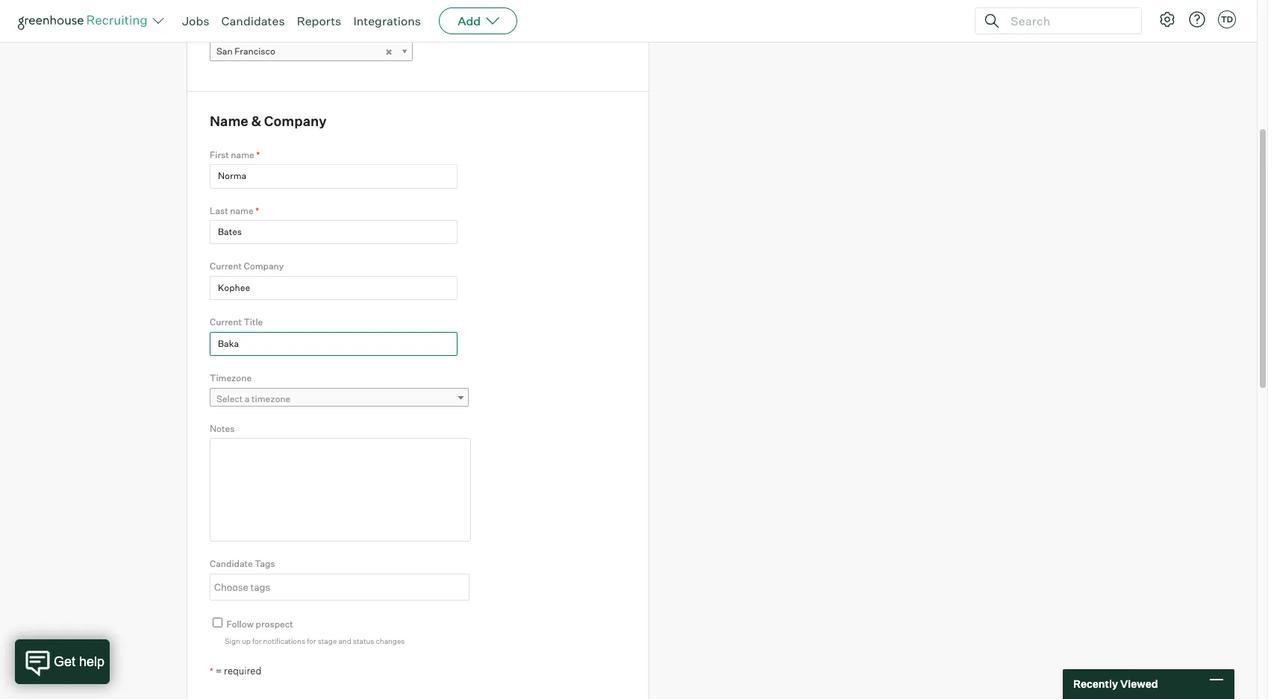 Task type: vqa. For each thing, say whether or not it's contained in the screenshot.
Pre- in the bottom left of the page
no



Task type: describe. For each thing, give the bounding box(es) containing it.
last name *
[[210, 205, 259, 216]]

prospect
[[256, 619, 293, 630]]

candidate tags
[[210, 559, 275, 570]]

timezone
[[210, 373, 252, 384]]

&
[[251, 113, 261, 129]]

Notes text field
[[210, 438, 471, 542]]

notes
[[210, 423, 235, 434]]

* inside * = required
[[210, 666, 213, 677]]

san francisco
[[216, 46, 275, 57]]

jobs
[[182, 13, 209, 28]]

td button
[[1215, 7, 1239, 31]]

1 for from the left
[[252, 637, 262, 646]]

=
[[215, 665, 222, 677]]

td
[[1221, 14, 1233, 25]]

integrations link
[[353, 13, 421, 28]]

select
[[216, 393, 243, 404]]

follow prospect
[[227, 619, 293, 630]]

status
[[353, 637, 374, 646]]

recently viewed
[[1073, 678, 1158, 691]]

td button
[[1218, 10, 1236, 28]]

office
[[210, 25, 234, 36]]

add
[[458, 13, 481, 28]]

Search text field
[[1007, 10, 1128, 32]]

jobs link
[[182, 13, 209, 28]]

changes
[[376, 637, 405, 646]]

and
[[338, 637, 351, 646]]

follow
[[227, 619, 254, 630]]

2 for from the left
[[307, 637, 316, 646]]

select a timezone
[[216, 393, 291, 404]]

san francisco link
[[210, 40, 413, 62]]

* for last name *
[[255, 205, 259, 216]]

reports
[[297, 13, 341, 28]]



Task type: locate. For each thing, give the bounding box(es) containing it.
sign up for notifications for stage and status changes
[[225, 637, 405, 646]]

add button
[[439, 7, 517, 34]]

name right last
[[230, 205, 254, 216]]

1 vertical spatial name
[[230, 205, 254, 216]]

viewed
[[1120, 678, 1158, 691]]

name & company
[[210, 113, 327, 129]]

for
[[252, 637, 262, 646], [307, 637, 316, 646]]

san
[[216, 46, 233, 57]]

0 vertical spatial name
[[231, 149, 254, 160]]

*
[[256, 149, 260, 160], [255, 205, 259, 216], [210, 666, 213, 677]]

for right up
[[252, 637, 262, 646]]

0 vertical spatial current
[[210, 261, 242, 272]]

stage
[[318, 637, 337, 646]]

* for first name *
[[256, 149, 260, 160]]

name
[[231, 149, 254, 160], [230, 205, 254, 216]]

1 vertical spatial current
[[210, 317, 242, 328]]

1 vertical spatial company
[[244, 261, 284, 272]]

sign
[[225, 637, 240, 646]]

name right first
[[231, 149, 254, 160]]

notifications
[[263, 637, 305, 646]]

timezone
[[252, 393, 291, 404]]

1 current from the top
[[210, 261, 242, 272]]

first name *
[[210, 149, 260, 160]]

1 vertical spatial *
[[255, 205, 259, 216]]

name
[[210, 113, 248, 129]]

name for last
[[230, 205, 254, 216]]

0 horizontal spatial for
[[252, 637, 262, 646]]

required
[[224, 665, 262, 677]]

select a timezone link
[[210, 388, 469, 410]]

candidate
[[210, 559, 253, 570]]

company up title
[[244, 261, 284, 272]]

* right last
[[255, 205, 259, 216]]

first
[[210, 149, 229, 160]]

tags
[[255, 559, 275, 570]]

current title
[[210, 317, 263, 328]]

None text field
[[210, 332, 458, 356]]

reports link
[[297, 13, 341, 28]]

2 vertical spatial *
[[210, 666, 213, 677]]

configure image
[[1158, 10, 1176, 28]]

greenhouse recruiting image
[[18, 12, 152, 30]]

* left =
[[210, 666, 213, 677]]

company right & on the left of the page
[[264, 113, 327, 129]]

integrations
[[353, 13, 421, 28]]

company
[[264, 113, 327, 129], [244, 261, 284, 272]]

2 current from the top
[[210, 317, 242, 328]]

candidates
[[221, 13, 285, 28]]

a
[[245, 393, 250, 404]]

current for current title
[[210, 317, 242, 328]]

last
[[210, 205, 228, 216]]

for left stage
[[307, 637, 316, 646]]

candidates link
[[221, 13, 285, 28]]

title
[[244, 317, 263, 328]]

current company
[[210, 261, 284, 272]]

name for first
[[231, 149, 254, 160]]

0 vertical spatial *
[[256, 149, 260, 160]]

current left title
[[210, 317, 242, 328]]

Follow prospect checkbox
[[213, 618, 222, 628]]

1 horizontal spatial for
[[307, 637, 316, 646]]

* down & on the left of the page
[[256, 149, 260, 160]]

* = required
[[210, 665, 262, 677]]

current
[[210, 261, 242, 272], [210, 317, 242, 328]]

up
[[242, 637, 251, 646]]

current for current company
[[210, 261, 242, 272]]

recently
[[1073, 678, 1118, 691]]

None text field
[[210, 164, 458, 189], [210, 220, 458, 244], [210, 276, 458, 300], [210, 575, 465, 599], [210, 164, 458, 189], [210, 220, 458, 244], [210, 276, 458, 300], [210, 575, 465, 599]]

0 vertical spatial company
[[264, 113, 327, 129]]

francisco
[[235, 46, 275, 57]]

current down last
[[210, 261, 242, 272]]



